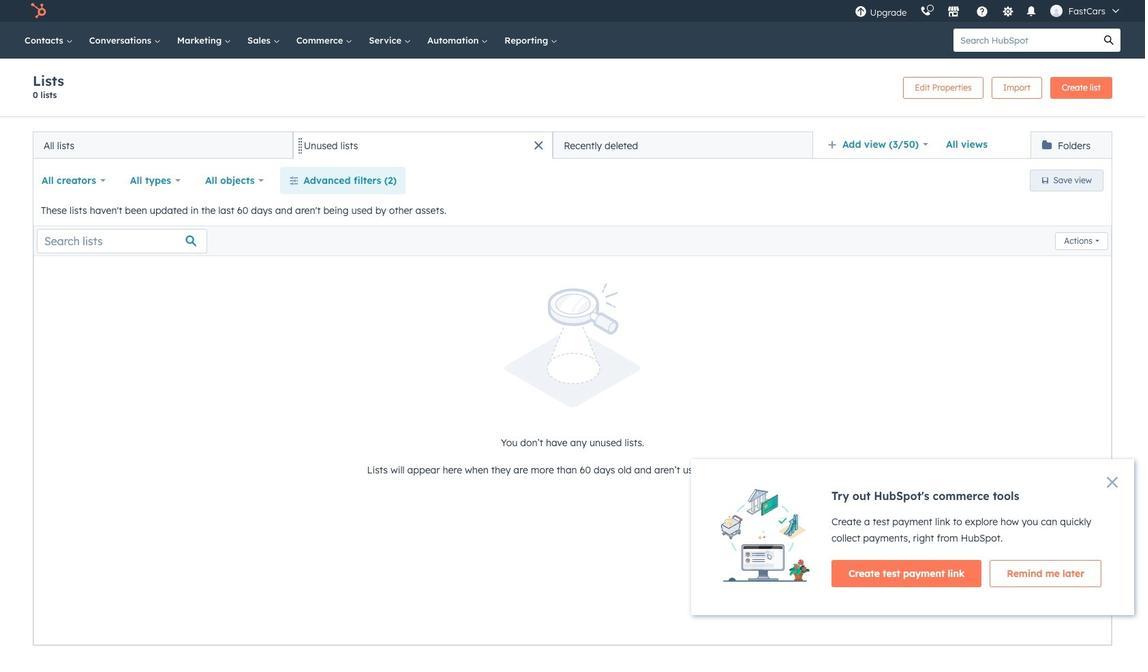 Task type: locate. For each thing, give the bounding box(es) containing it.
banner
[[33, 72, 1113, 103]]

Search lists search field
[[37, 229, 207, 253]]

menu
[[848, 0, 1129, 22]]



Task type: vqa. For each thing, say whether or not it's contained in the screenshot.
the leftmost Press to sort. image
no



Task type: describe. For each thing, give the bounding box(es) containing it.
marketplaces image
[[948, 6, 960, 18]]

christina overa image
[[1051, 5, 1063, 17]]

Search HubSpot search field
[[954, 29, 1098, 52]]

close image
[[1107, 477, 1118, 488]]



